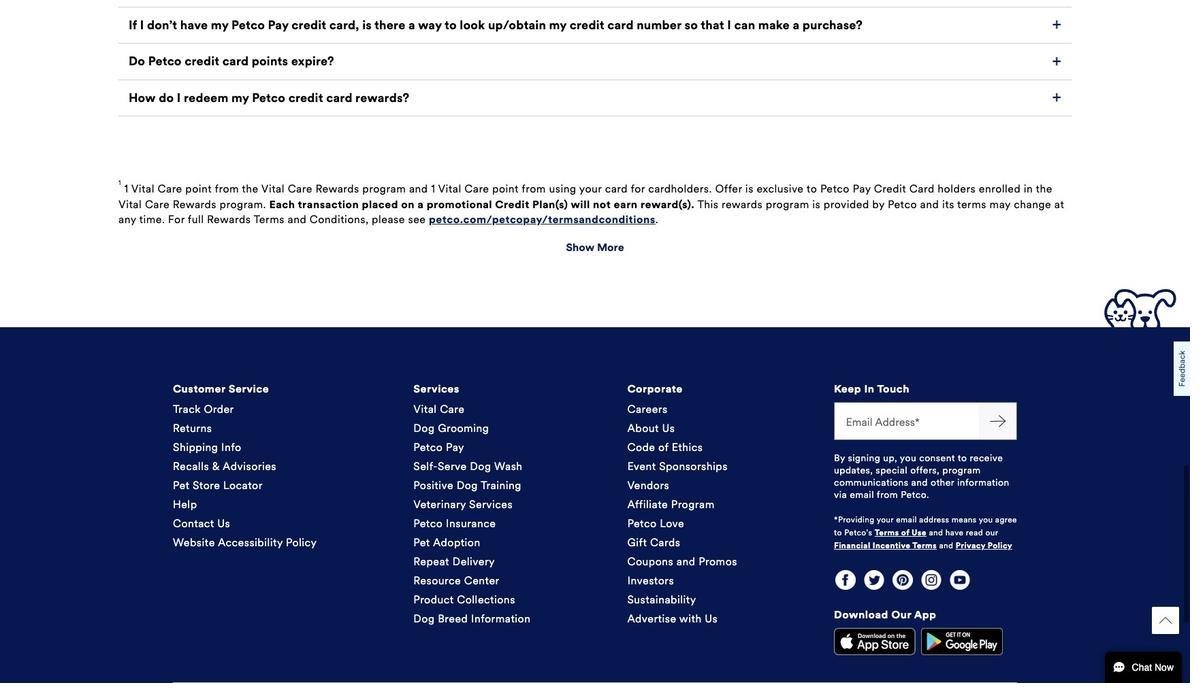 Task type: locate. For each thing, give the bounding box(es) containing it.
center
[[464, 575, 500, 588]]

0 vertical spatial credit
[[874, 183, 907, 196]]

2 horizontal spatial terms
[[913, 542, 937, 551]]

0 horizontal spatial is
[[362, 18, 372, 33]]

1 vertical spatial terms
[[875, 529, 899, 538]]

&
[[212, 460, 220, 473]]

credit up petco.com/petcopay/termsandconditions
[[495, 198, 530, 211]]

dog
[[414, 422, 435, 435], [470, 460, 491, 473], [457, 479, 478, 492], [414, 613, 435, 626]]

0 vertical spatial have
[[180, 18, 208, 33]]

shipping info link
[[173, 439, 242, 458]]

1 vertical spatial program
[[766, 198, 810, 211]]

to right the exclusive
[[807, 183, 818, 196]]

to up financial
[[834, 529, 842, 538]]

to inside *providing your email address means you agree to
[[834, 529, 842, 538]]

policy right accessibility
[[286, 537, 317, 550]]

1 horizontal spatial a
[[418, 198, 424, 211]]

returns
[[173, 422, 212, 435]]

email up terms of use link
[[897, 516, 917, 525]]

2 horizontal spatial us
[[705, 613, 718, 626]]

1 horizontal spatial point
[[493, 183, 519, 196]]

0 horizontal spatial pet
[[173, 479, 190, 492]]

2 horizontal spatial program
[[943, 465, 981, 477]]

petco right 'by'
[[888, 198, 918, 211]]

scroll to top image
[[1160, 615, 1172, 627]]

1 horizontal spatial policy
[[988, 542, 1013, 551]]

rewards up full on the top left
[[173, 198, 217, 211]]

recalls & advisories link
[[173, 458, 277, 477]]

of left use
[[902, 529, 910, 538]]

petco up do petco credit card points expire?
[[232, 18, 265, 33]]

email inside by signing up, you consent to receive updates, special offers, program communications and other information via email from petco.
[[850, 490, 875, 501]]

us up code of ethics link
[[662, 422, 675, 435]]

time.
[[139, 213, 165, 226]]

full
[[188, 213, 204, 226]]

0 horizontal spatial terms
[[254, 213, 285, 226]]

of right code
[[659, 441, 669, 454]]

us
[[662, 422, 675, 435], [218, 518, 230, 531], [705, 613, 718, 626]]

pay up points at the left top of the page
[[268, 18, 289, 33]]

i right do
[[177, 91, 181, 106]]

2 vertical spatial us
[[705, 613, 718, 626]]

from up plan(s)
[[522, 183, 546, 196]]

expire?
[[291, 54, 334, 69]]

repeat delivery link
[[414, 553, 495, 572]]

sponsorships
[[659, 460, 728, 473]]

and left privacy
[[940, 542, 954, 551]]

show more button
[[566, 241, 624, 255]]

1 vertical spatial credit
[[495, 198, 530, 211]]

0 horizontal spatial policy
[[286, 537, 317, 550]]

email down communications
[[850, 490, 875, 501]]

my up do petco credit card points expire?
[[211, 18, 229, 33]]

0 vertical spatial services
[[414, 383, 460, 396]]

petco up provided
[[821, 183, 850, 196]]

credit up 'redeem'
[[185, 54, 220, 69]]

track order returns shipping info recalls & advisories pet store locator help contact us website accessibility policy
[[173, 403, 317, 550]]

you up our
[[979, 516, 993, 525]]

pet inside the track order returns shipping info recalls & advisories pet store locator help contact us website accessibility policy
[[173, 479, 190, 492]]

download our app
[[834, 609, 937, 622]]

incentive
[[873, 542, 911, 551]]

credit up 'by'
[[874, 183, 907, 196]]

0 horizontal spatial from
[[215, 183, 239, 196]]

1 horizontal spatial pet
[[414, 537, 430, 550]]

1 horizontal spatial the
[[1036, 183, 1053, 196]]

gift
[[628, 537, 647, 550]]

pay inside 1 1 vital care point from the vital care rewards program and 1 vital care point from using your card for cardholders. offer is exclusive to petco pay credit card holders enrolled in the vital care rewards program.
[[853, 183, 871, 196]]

how do i redeem my petco credit card rewards?
[[129, 91, 409, 106]]

services down "training"
[[469, 499, 513, 511]]

the
[[242, 183, 259, 196], [1036, 183, 1053, 196]]

0 vertical spatial is
[[362, 18, 372, 33]]

the right the in
[[1036, 183, 1053, 196]]

1 vertical spatial of
[[902, 529, 910, 538]]

and
[[409, 183, 428, 196], [921, 198, 940, 211], [288, 213, 307, 226], [912, 477, 928, 489], [929, 529, 944, 538], [940, 542, 954, 551], [677, 556, 696, 569]]

1 the from the left
[[242, 183, 259, 196]]

1 horizontal spatial email
[[897, 516, 917, 525]]

credit down expire?
[[289, 91, 323, 106]]

0 horizontal spatial my
[[211, 18, 229, 33]]

1 vertical spatial you
[[979, 516, 993, 525]]

you inside *providing your email address means you agree to
[[979, 516, 993, 525]]

petco inside 'link'
[[232, 18, 265, 33]]

0 vertical spatial us
[[662, 422, 675, 435]]

positive
[[414, 479, 454, 492]]

2 horizontal spatial from
[[877, 490, 899, 501]]

petco down points at the left top of the page
[[252, 91, 286, 106]]

1 vertical spatial have
[[946, 529, 964, 538]]

us right with
[[705, 613, 718, 626]]

have
[[180, 18, 208, 33], [946, 529, 964, 538]]

help
[[173, 499, 197, 511]]

other
[[931, 477, 955, 489]]

plan(s)
[[533, 198, 568, 211]]

1 horizontal spatial 1
[[124, 183, 128, 196]]

1 vertical spatial rewards
[[173, 198, 217, 211]]

program
[[363, 183, 406, 196], [766, 198, 810, 211], [943, 465, 981, 477]]

0 horizontal spatial a
[[409, 18, 415, 33]]

program for communications
[[943, 465, 981, 477]]

is left provided
[[813, 198, 821, 211]]

you right the up, on the right
[[900, 453, 917, 464]]

policy down our
[[988, 542, 1013, 551]]

us up the website accessibility policy link
[[218, 518, 230, 531]]

investors
[[628, 575, 674, 588]]

and inside 1 1 vital care point from the vital care rewards program and 1 vital care point from using your card for cardholders. offer is exclusive to petco pay credit card holders enrolled in the vital care rewards program.
[[409, 183, 428, 196]]

dog down self-serve dog wash 'link' at the left of page
[[457, 479, 478, 492]]

0 horizontal spatial program
[[363, 183, 406, 196]]

0 horizontal spatial the
[[242, 183, 259, 196]]

product collections link
[[414, 591, 516, 610]]

1 vertical spatial email
[[897, 516, 917, 525]]

card,
[[330, 18, 359, 33]]

there
[[375, 18, 406, 33]]

my for how do i redeem my petco credit card rewards?
[[232, 91, 249, 106]]

of inside "petco's terms of use and have read our financial incentive terms and privacy policy"
[[902, 529, 910, 538]]

have right don't
[[180, 18, 208, 33]]

0 vertical spatial program
[[363, 183, 406, 196]]

0 horizontal spatial email
[[850, 490, 875, 501]]

terms down each
[[254, 213, 285, 226]]

services up vital care link
[[414, 383, 460, 396]]

if
[[129, 18, 137, 33]]

petco.com/petcopay/termsandconditions link
[[429, 212, 656, 227]]

conditions,
[[310, 213, 369, 226]]

0 horizontal spatial credit
[[495, 198, 530, 211]]

a
[[409, 18, 415, 33], [793, 18, 800, 33], [418, 198, 424, 211]]

about us link
[[628, 420, 675, 439]]

arrow right 12 button
[[980, 402, 1018, 441]]

exclusive
[[757, 183, 804, 196]]

terms
[[254, 213, 285, 226], [875, 529, 899, 538], [913, 542, 937, 551]]

to inside 'link'
[[445, 18, 457, 33]]

customer
[[173, 383, 226, 396]]

is up rewards
[[746, 183, 754, 196]]

keep
[[834, 383, 862, 396]]

2 vertical spatial pay
[[446, 441, 465, 454]]

is inside 'link'
[[362, 18, 372, 33]]

1 horizontal spatial terms
[[875, 529, 899, 538]]

2 vertical spatial is
[[813, 198, 821, 211]]

policy inside the track order returns shipping info recalls & advisories pet store locator help contact us website accessibility policy
[[286, 537, 317, 550]]

us inside the track order returns shipping info recalls & advisories pet store locator help contact us website accessibility policy
[[218, 518, 230, 531]]

careers about us code of ethics event sponsorships vendors affiliate program petco love gift cards coupons and promos investors sustainability advertise with us
[[628, 403, 738, 626]]

card left number
[[608, 18, 634, 33]]

show
[[566, 241, 595, 254]]

terms inside 'this rewards program is provided by petco and its terms may change at any time. for full rewards terms and conditions, please see'
[[254, 213, 285, 226]]

for
[[168, 213, 185, 226]]

cards
[[650, 537, 681, 550]]

pet adoption link
[[414, 534, 481, 553]]

1 horizontal spatial my
[[232, 91, 249, 106]]

card up earn on the right top of the page
[[605, 183, 628, 196]]

2 horizontal spatial pay
[[853, 183, 871, 196]]

1 vertical spatial us
[[218, 518, 230, 531]]

how
[[129, 91, 156, 106]]

styled arrow button link
[[1153, 608, 1180, 635]]

and up "on" at the left top of the page
[[409, 183, 428, 196]]

1 vertical spatial pay
[[853, 183, 871, 196]]

program down the exclusive
[[766, 198, 810, 211]]

careers
[[628, 403, 668, 416]]

0 horizontal spatial services
[[414, 383, 460, 396]]

customer service
[[173, 383, 269, 396]]

1 horizontal spatial is
[[746, 183, 754, 196]]

is right the card,
[[362, 18, 372, 33]]

1 horizontal spatial you
[[979, 516, 993, 525]]

1 1 vital care point from the vital care rewards program and 1 vital care point from using your card for cardholders. offer is exclusive to petco pay credit card holders enrolled in the vital care rewards program.
[[119, 179, 1053, 211]]

a left way at the left of the page
[[409, 18, 415, 33]]

care up dog grooming link
[[440, 403, 465, 416]]

0 vertical spatial your
[[580, 183, 602, 196]]

point up each transaction placed on a promotional credit plan(s) will not earn reward(s).
[[493, 183, 519, 196]]

the up program.
[[242, 183, 259, 196]]

None email field
[[834, 402, 980, 441]]

means
[[952, 516, 977, 525]]

petco's
[[845, 529, 873, 538]]

0 vertical spatial you
[[900, 453, 917, 464]]

my right 'redeem'
[[232, 91, 249, 106]]

love
[[660, 518, 685, 531]]

promotional
[[427, 198, 493, 211]]

to
[[445, 18, 457, 33], [807, 183, 818, 196], [958, 453, 968, 464], [834, 529, 842, 538]]

0 vertical spatial terms
[[254, 213, 285, 226]]

program up placed
[[363, 183, 406, 196]]

each transaction placed on a promotional credit plan(s) will not earn reward(s).
[[269, 198, 698, 211]]

0 vertical spatial email
[[850, 490, 875, 501]]

0 vertical spatial pet
[[173, 479, 190, 492]]

0 horizontal spatial have
[[180, 18, 208, 33]]

2 vertical spatial program
[[943, 465, 981, 477]]

self-serve dog wash link
[[414, 458, 523, 477]]

1 horizontal spatial program
[[766, 198, 810, 211]]

services
[[414, 383, 460, 396], [469, 499, 513, 511]]

insurance
[[446, 518, 496, 531]]

1 horizontal spatial services
[[469, 499, 513, 511]]

your up will
[[580, 183, 602, 196]]

point up full on the top left
[[185, 183, 212, 196]]

petco's terms of use and have read our financial incentive terms and privacy policy
[[834, 529, 1013, 551]]

1 vertical spatial services
[[469, 499, 513, 511]]

program for and
[[363, 183, 406, 196]]

to inside 1 1 vital care point from the vital care rewards program and 1 vital care point from using your card for cardholders. offer is exclusive to petco pay credit card holders enrolled in the vital care rewards program.
[[807, 183, 818, 196]]

petco insurance link
[[414, 515, 496, 534]]

0 horizontal spatial of
[[659, 441, 669, 454]]

may
[[990, 198, 1011, 211]]

rewards up the transaction
[[316, 183, 359, 196]]

1 vertical spatial pet
[[414, 537, 430, 550]]

your up terms of use link
[[877, 516, 894, 525]]

1 vertical spatial your
[[877, 516, 894, 525]]

event
[[628, 460, 656, 473]]

policy
[[286, 537, 317, 550], [988, 542, 1013, 551]]

terms of use link
[[875, 527, 927, 540]]

1 horizontal spatial credit
[[874, 183, 907, 196]]

2 vertical spatial rewards
[[207, 213, 251, 226]]

our
[[892, 609, 912, 622]]

petco up gift
[[628, 518, 657, 531]]

from up program.
[[215, 183, 239, 196]]

care up time.
[[145, 198, 170, 211]]

petco.com/petcopay/termsandconditions
[[429, 213, 656, 226]]

you inside by signing up, you consent to receive updates, special offers, program communications and other information via email from petco.
[[900, 453, 917, 464]]

store
[[193, 479, 220, 492]]

returns link
[[173, 420, 212, 439]]

petco.
[[901, 490, 930, 501]]

my right up/obtain
[[549, 18, 567, 33]]

0 horizontal spatial us
[[218, 518, 230, 531]]

a right "on" at the left top of the page
[[418, 198, 424, 211]]

0 vertical spatial pay
[[268, 18, 289, 33]]

rewards down program.
[[207, 213, 251, 226]]

0 vertical spatial of
[[659, 441, 669, 454]]

pet up repeat
[[414, 537, 430, 550]]

2 horizontal spatial is
[[813, 198, 821, 211]]

is inside 1 1 vital care point from the vital care rewards program and 1 vital care point from using your card for cardholders. offer is exclusive to petco pay credit card holders enrolled in the vital care rewards program.
[[746, 183, 754, 196]]

is inside 'this rewards program is provided by petco and its terms may change at any time. for full rewards terms and conditions, please see'
[[813, 198, 821, 211]]

0 horizontal spatial 1
[[119, 179, 121, 188]]

a right make
[[793, 18, 800, 33]]

program inside by signing up, you consent to receive updates, special offers, program communications and other information via email from petco.
[[943, 465, 981, 477]]

recalls
[[173, 460, 209, 473]]

terms up financial incentive terms link
[[875, 529, 899, 538]]

program.
[[220, 198, 266, 211]]

rewards?
[[356, 91, 409, 106]]

rewards inside 'this rewards program is provided by petco and its terms may change at any time. for full rewards terms and conditions, please see'
[[207, 213, 251, 226]]

program inside 1 1 vital care point from the vital care rewards program and 1 vital care point from using your card for cardholders. offer is exclusive to petco pay credit card holders enrolled in the vital care rewards program.
[[363, 183, 406, 196]]

0 horizontal spatial pay
[[268, 18, 289, 33]]

1 horizontal spatial pay
[[446, 441, 465, 454]]

1 vertical spatial is
[[746, 183, 754, 196]]

i right the if
[[140, 18, 144, 33]]

vital up dog grooming link
[[414, 403, 437, 416]]

from down communications
[[877, 490, 899, 501]]

is
[[362, 18, 372, 33], [746, 183, 754, 196], [813, 198, 821, 211]]

and inside by signing up, you consent to receive updates, special offers, program communications and other information via email from petco.
[[912, 477, 928, 489]]

care up for
[[158, 183, 182, 196]]

to inside by signing up, you consent to receive updates, special offers, program communications and other information via email from petco.
[[958, 453, 968, 464]]

0 horizontal spatial your
[[580, 183, 602, 196]]

1 horizontal spatial your
[[877, 516, 894, 525]]

information
[[958, 477, 1010, 489]]

and down the 'cards'
[[677, 556, 696, 569]]

0 horizontal spatial point
[[185, 183, 212, 196]]

i left can
[[728, 18, 732, 33]]

privacy policy link
[[956, 540, 1013, 553]]

program up 'other'
[[943, 465, 981, 477]]

to left receive
[[958, 453, 968, 464]]

repeat
[[414, 556, 450, 569]]

to right way at the left of the page
[[445, 18, 457, 33]]

have down means on the right of page
[[946, 529, 964, 538]]

terms down use
[[913, 542, 937, 551]]

look
[[460, 18, 485, 33]]

credit left the card,
[[292, 18, 327, 33]]

0 horizontal spatial you
[[900, 453, 917, 464]]

2 horizontal spatial 1
[[431, 183, 436, 196]]

and up petco.
[[912, 477, 928, 489]]

*providing
[[834, 516, 875, 525]]

dog breed information link
[[414, 610, 531, 629]]

pay up provided
[[853, 183, 871, 196]]

0 horizontal spatial i
[[140, 18, 144, 33]]

pay down dog grooming link
[[446, 441, 465, 454]]

if i don't have my petco pay credit card, is there a way to look up/obtain my credit card number so that i can make a purchase? link
[[129, 7, 1062, 43]]

pet up help
[[173, 479, 190, 492]]

and inside careers about us code of ethics event sponsorships vendors affiliate program petco love gift cards coupons and promos investors sustainability advertise with us
[[677, 556, 696, 569]]

1 horizontal spatial have
[[946, 529, 964, 538]]

1 horizontal spatial of
[[902, 529, 910, 538]]



Task type: describe. For each thing, give the bounding box(es) containing it.
coupons
[[628, 556, 674, 569]]

each
[[269, 198, 295, 211]]

will
[[571, 198, 590, 211]]

card left rewards?
[[326, 91, 353, 106]]

info
[[221, 441, 242, 454]]

affiliate
[[628, 499, 668, 511]]

pay inside 'link'
[[268, 18, 289, 33]]

vital care link
[[414, 400, 465, 420]]

petco inside careers about us code of ethics event sponsorships vendors affiliate program petco love gift cards coupons and promos investors sustainability advertise with us
[[628, 518, 657, 531]]

and down 'address'
[[929, 529, 944, 538]]

adoption
[[433, 537, 481, 550]]

have inside 'link'
[[180, 18, 208, 33]]

pet inside vital care dog grooming petco pay self-serve dog wash positive dog training veterinary services petco insurance pet adoption repeat delivery resource center product collections dog breed information
[[414, 537, 430, 550]]

submit email address image
[[990, 413, 1006, 430]]

track
[[173, 403, 201, 416]]

earn
[[614, 198, 638, 211]]

change
[[1014, 198, 1052, 211]]

holders
[[938, 183, 976, 196]]

2 horizontal spatial a
[[793, 18, 800, 33]]

my for if i don't have my petco pay credit card, is there a way to look up/obtain my credit card number so that i can make a purchase?
[[211, 18, 229, 33]]

do
[[129, 54, 145, 69]]

its
[[943, 198, 955, 211]]

locator
[[223, 479, 263, 492]]

see
[[408, 213, 426, 226]]

via
[[834, 490, 847, 501]]

your inside *providing your email address means you agree to
[[877, 516, 894, 525]]

cardholders.
[[649, 183, 712, 196]]

dog down vital care link
[[414, 422, 435, 435]]

order
[[204, 403, 234, 416]]

pay inside vital care dog grooming petco pay self-serve dog wash positive dog training veterinary services petco insurance pet adoption repeat delivery resource center product collections dog breed information
[[446, 441, 465, 454]]

shipping
[[173, 441, 218, 454]]

coupons and promos link
[[628, 553, 738, 572]]

veterinary services link
[[414, 496, 513, 515]]

any
[[119, 213, 136, 226]]

and down each
[[288, 213, 307, 226]]

if i don't have my petco pay credit card, is there a way to look up/obtain my credit card number so that i can make a purchase?
[[129, 18, 863, 33]]

0 vertical spatial rewards
[[316, 183, 359, 196]]

care up each transaction placed on a promotional credit plan(s) will not earn reward(s).
[[465, 183, 489, 196]]

up,
[[884, 453, 898, 464]]

more
[[597, 241, 624, 254]]

number
[[637, 18, 682, 33]]

this
[[698, 198, 719, 211]]

vital care dog grooming petco pay self-serve dog wash positive dog training veterinary services petco insurance pet adoption repeat delivery resource center product collections dog breed information
[[414, 403, 531, 626]]

enrolled
[[979, 183, 1021, 196]]

credit up do petco credit card points expire? link
[[570, 18, 605, 33]]

vital up each
[[261, 183, 285, 196]]

about
[[628, 422, 659, 435]]

2 the from the left
[[1036, 183, 1053, 196]]

your inside 1 1 vital care point from the vital care rewards program and 1 vital care point from using your card for cardholders. offer is exclusive to petco pay credit card holders enrolled in the vital care rewards program.
[[580, 183, 602, 196]]

vital up any
[[119, 198, 142, 211]]

*providing your email address means you agree to
[[834, 516, 1018, 538]]

care up each
[[288, 183, 313, 196]]

2 horizontal spatial i
[[728, 18, 732, 33]]

vendors
[[628, 479, 670, 492]]

1 point from the left
[[185, 183, 212, 196]]

up/obtain
[[488, 18, 546, 33]]

vital up promotional
[[438, 183, 462, 196]]

vendors link
[[628, 477, 670, 496]]

email inside *providing your email address means you agree to
[[897, 516, 917, 525]]

program inside 'this rewards program is provided by petco and its terms may change at any time. for full rewards terms and conditions, please see'
[[766, 198, 810, 211]]

petco right do
[[148, 54, 182, 69]]

from inside by signing up, you consent to receive updates, special offers, program communications and other information via email from petco.
[[877, 490, 899, 501]]

have inside "petco's terms of use and have read our financial incentive terms and privacy policy"
[[946, 529, 964, 538]]

dog up 'positive dog training' 'link'
[[470, 460, 491, 473]]

1 horizontal spatial from
[[522, 183, 546, 196]]

credit inside 1 1 vital care point from the vital care rewards program and 1 vital care point from using your card for cardholders. offer is exclusive to petco pay credit card holders enrolled in the vital care rewards program.
[[874, 183, 907, 196]]

financial
[[834, 542, 871, 551]]

rewards
[[722, 198, 763, 211]]

so
[[685, 18, 698, 33]]

card left points at the left top of the page
[[223, 54, 249, 69]]

do petco credit card points expire?
[[129, 54, 334, 69]]

dog down product
[[414, 613, 435, 626]]

for
[[631, 183, 645, 196]]

2 horizontal spatial my
[[549, 18, 567, 33]]

contact
[[173, 518, 214, 531]]

by
[[834, 453, 846, 464]]

read
[[966, 529, 984, 538]]

make
[[759, 18, 790, 33]]

credit inside do petco credit card points expire? link
[[185, 54, 220, 69]]

petco inside 'this rewards program is provided by petco and its terms may change at any time. for full rewards terms and conditions, please see'
[[888, 198, 918, 211]]

help link
[[173, 496, 197, 515]]

consent
[[920, 453, 956, 464]]

petco love link
[[628, 515, 685, 534]]

in
[[1024, 183, 1034, 196]]

advertise with us link
[[628, 610, 718, 629]]

collections
[[457, 594, 516, 607]]

product
[[414, 594, 454, 607]]

advertise
[[628, 613, 677, 626]]

offers,
[[911, 465, 940, 477]]

policy inside "petco's terms of use and have read our financial incentive terms and privacy policy"
[[988, 542, 1013, 551]]

petco pay link
[[414, 439, 465, 458]]

on
[[401, 198, 415, 211]]

this rewards program is provided by petco and its terms may change at any time. for full rewards terms and conditions, please see
[[119, 198, 1065, 226]]

1 horizontal spatial us
[[662, 422, 675, 435]]

use
[[912, 529, 927, 538]]

petco up self-
[[414, 441, 443, 454]]

resource
[[414, 575, 461, 588]]

vital up time.
[[131, 183, 155, 196]]

ethics
[[672, 441, 703, 454]]

services inside vital care dog grooming petco pay self-serve dog wash positive dog training veterinary services petco insurance pet adoption repeat delivery resource center product collections dog breed information
[[469, 499, 513, 511]]

of inside careers about us code of ethics event sponsorships vendors affiliate program petco love gift cards coupons and promos investors sustainability advertise with us
[[659, 441, 669, 454]]

transaction
[[298, 198, 359, 211]]

serve
[[438, 460, 467, 473]]

petco inside 1 1 vital care point from the vital care rewards program and 1 vital care point from using your card for cardholders. offer is exclusive to petco pay credit card holders enrolled in the vital care rewards program.
[[821, 183, 850, 196]]

dog grooming link
[[414, 420, 489, 439]]

at
[[1055, 198, 1065, 211]]

investors link
[[628, 572, 674, 591]]

website accessibility policy link
[[173, 534, 317, 553]]

1 horizontal spatial i
[[177, 91, 181, 106]]

vital inside vital care dog grooming petco pay self-serve dog wash positive dog training veterinary services petco insurance pet adoption repeat delivery resource center product collections dog breed information
[[414, 403, 437, 416]]

not
[[593, 198, 611, 211]]

points
[[252, 54, 288, 69]]

way
[[418, 18, 442, 33]]

care inside vital care dog grooming petco pay self-serve dog wash positive dog training veterinary services petco insurance pet adoption repeat delivery resource center product collections dog breed information
[[440, 403, 465, 416]]

and down 'card'
[[921, 198, 940, 211]]

using
[[549, 183, 577, 196]]

updates,
[[834, 465, 873, 477]]

placed
[[362, 198, 398, 211]]

signing
[[848, 453, 881, 464]]

card inside 1 1 vital care point from the vital care rewards program and 1 vital care point from using your card for cardholders. offer is exclusive to petco pay credit card holders enrolled in the vital care rewards program.
[[605, 183, 628, 196]]

code
[[628, 441, 656, 454]]

credit inside how do i redeem my petco credit card rewards? link
[[289, 91, 323, 106]]

card inside 'link'
[[608, 18, 634, 33]]

2 vertical spatial terms
[[913, 542, 937, 551]]

training
[[481, 479, 522, 492]]

program
[[671, 499, 715, 511]]

petco down veterinary
[[414, 518, 443, 531]]

2 point from the left
[[493, 183, 519, 196]]



Task type: vqa. For each thing, say whether or not it's contained in the screenshot.
the rightmost The
yes



